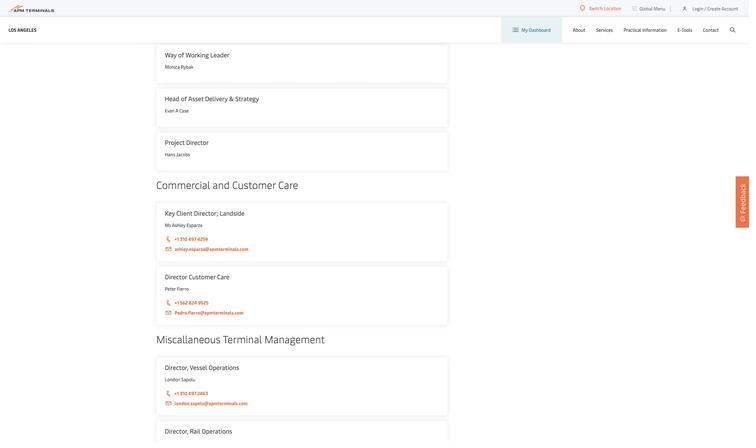 Task type: describe. For each thing, give the bounding box(es) containing it.
sapolu
[[181, 376, 195, 383]]

services button
[[597, 17, 613, 43]]

director;
[[194, 209, 218, 218]]

way of working leader
[[165, 51, 230, 59]]

1 vertical spatial director
[[165, 273, 187, 281]]

strategy
[[235, 94, 259, 103]]

/
[[705, 5, 707, 12]]

login
[[693, 5, 704, 12]]

of for asset
[[181, 94, 187, 103]]

+1 562 824 9925 link
[[165, 299, 439, 307]]

(310)
[[180, 14, 191, 20]]

0 vertical spatial director
[[186, 138, 209, 147]]

+1 for key
[[175, 236, 179, 242]]

director, rail operations
[[165, 427, 232, 436]]

head
[[165, 94, 180, 103]]

4516
[[200, 14, 210, 20]]

221
[[192, 14, 199, 20]]

+1 310 497 2463 link
[[165, 390, 439, 397]]

switch location button
[[581, 5, 622, 11]]

about
[[573, 27, 586, 33]]

ms ashley esparza
[[165, 222, 203, 228]]

global menu button
[[628, 0, 672, 17]]

peter
[[165, 286, 176, 292]]

director, for director, vessel operations
[[165, 363, 189, 372]]

9925
[[198, 300, 209, 306]]

operations for director, rail operations
[[202, 427, 232, 436]]

vessel
[[190, 363, 207, 372]]

+1 (310) 221 4516 link
[[165, 14, 439, 21]]

jacobs
[[176, 151, 190, 158]]

feedback
[[739, 184, 748, 214]]

+1 for director
[[175, 300, 179, 306]]

2463
[[197, 390, 208, 397]]

my dashboard button
[[513, 17, 551, 43]]

switch location
[[590, 5, 622, 11]]

london.sapolu@apmterminals.com
[[175, 400, 248, 407]]

497 for client
[[189, 236, 196, 242]]

+1 562 824 9925
[[175, 300, 209, 306]]

e-tools
[[678, 27, 693, 33]]

1 vertical spatial care
[[217, 273, 230, 281]]

esparza
[[187, 222, 203, 228]]

director, vessel operations
[[165, 363, 239, 372]]

working
[[186, 51, 209, 59]]

contact
[[704, 27, 720, 33]]

497 for vessel
[[189, 390, 196, 397]]

delivery
[[205, 94, 228, 103]]

hans jacobs
[[165, 151, 190, 158]]

global menu
[[640, 5, 666, 12]]

ms
[[165, 222, 171, 228]]

monica rybak
[[165, 64, 194, 70]]

commercial and customer care
[[157, 178, 298, 192]]

feedback button
[[736, 177, 750, 228]]

rybak
[[181, 64, 194, 70]]

and
[[213, 178, 230, 192]]

310 for client
[[180, 236, 188, 242]]

ashley.esparza@apmterminals.com
[[175, 246, 249, 252]]

peter fierro
[[165, 286, 189, 292]]

&
[[229, 94, 234, 103]]

leader
[[211, 51, 230, 59]]

824
[[189, 300, 197, 306]]

310 for vessel
[[180, 390, 188, 397]]

switch
[[590, 5, 603, 11]]

rail
[[190, 427, 200, 436]]

practical information
[[624, 27, 667, 33]]

ashley
[[172, 222, 186, 228]]

practical
[[624, 27, 642, 33]]

e-tools button
[[678, 17, 693, 43]]

project director
[[165, 138, 209, 147]]

commercial
[[157, 178, 210, 192]]



Task type: locate. For each thing, give the bounding box(es) containing it.
terminal
[[223, 332, 262, 346]]

2 +1 from the top
[[175, 236, 179, 242]]

login / create account
[[693, 5, 739, 12]]

director customer care
[[165, 273, 230, 281]]

my
[[522, 27, 528, 33]]

1 horizontal spatial care
[[279, 178, 298, 192]]

director up jacobs
[[186, 138, 209, 147]]

los angeles link
[[9, 26, 37, 33]]

director, up london sapolu
[[165, 363, 189, 372]]

+1 inside +1 562 824 9925 link
[[175, 300, 179, 306]]

dashboard
[[529, 27, 551, 33]]

services
[[597, 27, 613, 33]]

project
[[165, 138, 185, 147]]

key client director; landside
[[165, 209, 245, 218]]

operations
[[209, 363, 239, 372], [202, 427, 232, 436]]

angeles
[[17, 27, 37, 33]]

1 vertical spatial 497
[[189, 390, 196, 397]]

monica
[[165, 64, 180, 70]]

1 vertical spatial of
[[181, 94, 187, 103]]

my dashboard
[[522, 27, 551, 33]]

310
[[180, 236, 188, 242], [180, 390, 188, 397]]

+1 down london sapolu
[[175, 390, 179, 397]]

+1 inside +1 (310) 221 4516 link
[[175, 14, 179, 20]]

497
[[189, 236, 196, 242], [189, 390, 196, 397]]

4259
[[197, 236, 208, 242]]

operations for director, vessel operations
[[209, 363, 239, 372]]

ashley.esparza@apmterminals.com link
[[165, 246, 439, 253]]

+1 inside "+1 310 497 2463" link
[[175, 390, 179, 397]]

menu
[[654, 5, 666, 12]]

operations right rail
[[202, 427, 232, 436]]

0 vertical spatial 497
[[189, 236, 196, 242]]

london
[[165, 376, 180, 383]]

0 vertical spatial customer
[[232, 178, 276, 192]]

about button
[[573, 17, 586, 43]]

london.sapolu@apmterminals.com link
[[165, 400, 439, 407]]

key
[[165, 209, 175, 218]]

landside
[[220, 209, 245, 218]]

login / create account link
[[683, 0, 739, 17]]

contact button
[[704, 17, 720, 43]]

director, left rail
[[165, 427, 189, 436]]

account
[[722, 5, 739, 12]]

310 down ms ashley esparza
[[180, 236, 188, 242]]

case
[[179, 107, 189, 114]]

497 left 4259
[[189, 236, 196, 242]]

+1 down ashley
[[175, 236, 179, 242]]

+1 for director,
[[175, 390, 179, 397]]

1 director, from the top
[[165, 363, 189, 372]]

client
[[177, 209, 193, 218]]

location
[[604, 5, 622, 11]]

0 vertical spatial operations
[[209, 363, 239, 372]]

310 down london sapolu
[[180, 390, 188, 397]]

director,
[[165, 363, 189, 372], [165, 427, 189, 436]]

of for working
[[178, 51, 184, 59]]

director up peter fierro
[[165, 273, 187, 281]]

3 +1 from the top
[[175, 300, 179, 306]]

0 vertical spatial director,
[[165, 363, 189, 372]]

1 vertical spatial 310
[[180, 390, 188, 397]]

+1 left 562
[[175, 300, 179, 306]]

care
[[279, 178, 298, 192], [217, 273, 230, 281]]

+1
[[175, 14, 179, 20], [175, 236, 179, 242], [175, 300, 179, 306], [175, 390, 179, 397]]

0 vertical spatial of
[[178, 51, 184, 59]]

+1 310 497 4259
[[175, 236, 208, 242]]

1 vertical spatial customer
[[189, 273, 216, 281]]

pedro.fierro@apmterminals.com
[[175, 310, 244, 316]]

0 vertical spatial care
[[279, 178, 298, 192]]

create
[[708, 5, 721, 12]]

director
[[186, 138, 209, 147], [165, 273, 187, 281]]

tools
[[682, 27, 693, 33]]

miscallaneous
[[157, 332, 221, 346]]

1 +1 from the top
[[175, 14, 179, 20]]

information
[[643, 27, 667, 33]]

pedro.fierro@apmterminals.com link
[[165, 309, 439, 316]]

hans
[[165, 151, 175, 158]]

fierro
[[177, 286, 189, 292]]

e-
[[678, 27, 682, 33]]

0 horizontal spatial customer
[[189, 273, 216, 281]]

2 310 from the top
[[180, 390, 188, 397]]

of right way
[[178, 51, 184, 59]]

london sapolu
[[165, 376, 195, 383]]

2 director, from the top
[[165, 427, 189, 436]]

1 vertical spatial operations
[[202, 427, 232, 436]]

+1 inside +1 310 497 4259 link
[[175, 236, 179, 242]]

evan a case
[[165, 107, 189, 114]]

0 vertical spatial 310
[[180, 236, 188, 242]]

evan
[[165, 107, 175, 114]]

497 left 2463 at bottom
[[189, 390, 196, 397]]

a
[[176, 107, 178, 114]]

customer
[[232, 178, 276, 192], [189, 273, 216, 281]]

operations right vessel
[[209, 363, 239, 372]]

way
[[165, 51, 177, 59]]

4 +1 from the top
[[175, 390, 179, 397]]

los
[[9, 27, 16, 33]]

asset
[[188, 94, 204, 103]]

head of asset delivery & strategy
[[165, 94, 259, 103]]

2 497 from the top
[[189, 390, 196, 397]]

director, for director, rail operations
[[165, 427, 189, 436]]

+1 left (310)
[[175, 14, 179, 20]]

of right head
[[181, 94, 187, 103]]

los angeles
[[9, 27, 37, 33]]

+1 (310) 221 4516
[[175, 14, 210, 20]]

1 vertical spatial director,
[[165, 427, 189, 436]]

+1 310 497 2463
[[175, 390, 208, 397]]

miscallaneous terminal management
[[157, 332, 325, 346]]

management
[[265, 332, 325, 346]]

+1 310 497 4259 link
[[165, 236, 439, 243]]

1 horizontal spatial customer
[[232, 178, 276, 192]]

1 497 from the top
[[189, 236, 196, 242]]

of
[[178, 51, 184, 59], [181, 94, 187, 103]]

0 horizontal spatial care
[[217, 273, 230, 281]]

1 310 from the top
[[180, 236, 188, 242]]

practical information button
[[624, 17, 667, 43]]



Task type: vqa. For each thing, say whether or not it's contained in the screenshot.
second the their
no



